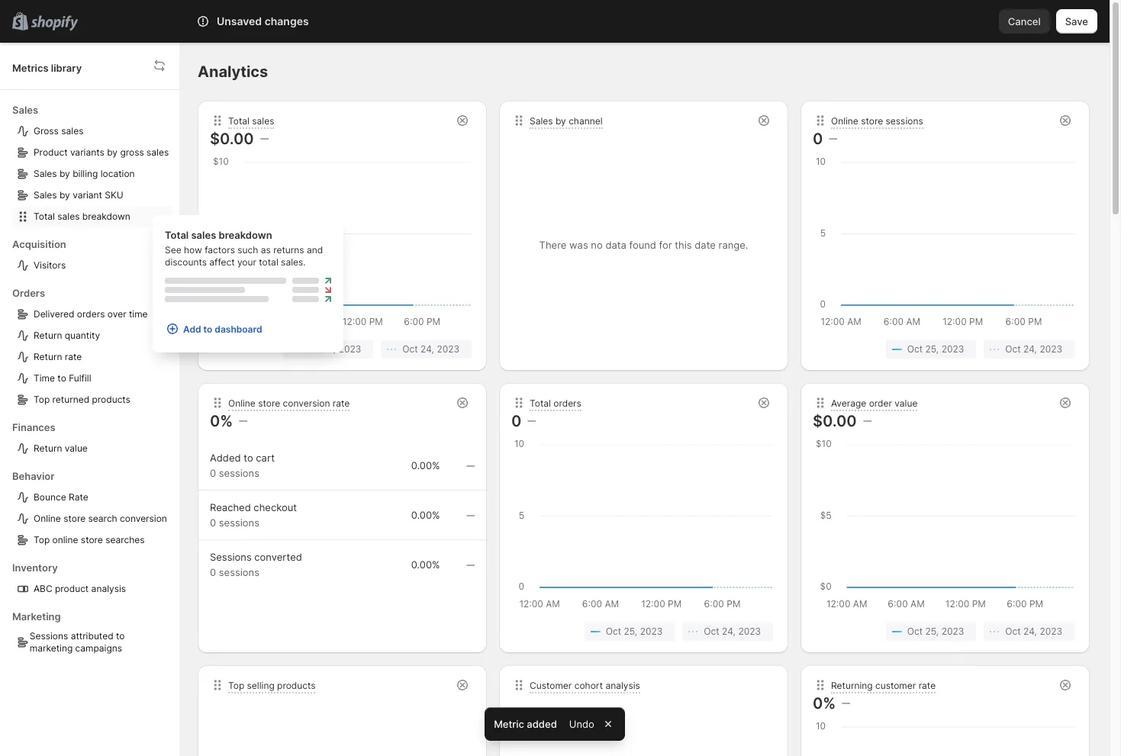 Task type: vqa. For each thing, say whether or not it's contained in the screenshot.


Task type: locate. For each thing, give the bounding box(es) containing it.
1 horizontal spatial to
[[116, 631, 125, 642]]

0 vertical spatial top
[[34, 394, 50, 405]]

return down delivered
[[34, 330, 62, 341]]

0 vertical spatial sales
[[12, 104, 38, 116]]

to inside "button"
[[204, 323, 213, 335]]

total inside total sales breakdown see how factors such as returns and discounts affect your total sales.
[[165, 229, 189, 241]]

return for return rate
[[34, 351, 62, 363]]

product
[[34, 147, 68, 158]]

total
[[259, 257, 279, 268]]

1 vertical spatial top
[[34, 535, 50, 546]]

orders
[[77, 309, 105, 320]]

sales
[[12, 104, 38, 116], [34, 168, 57, 179], [34, 189, 57, 201]]

sales menu
[[12, 93, 173, 228]]

store
[[64, 513, 86, 525], [81, 535, 103, 546]]

no change image
[[830, 133, 838, 145], [239, 415, 248, 428], [467, 510, 475, 522], [842, 698, 851, 710]]

2 horizontal spatial to
[[204, 323, 213, 335]]

1 vertical spatial store
[[81, 535, 103, 546]]

top inside "top online store searches" button
[[34, 535, 50, 546]]

sales
[[61, 125, 84, 137], [147, 147, 169, 158], [57, 211, 80, 222], [191, 229, 216, 241]]

return for return value
[[34, 443, 62, 454]]

0 horizontal spatial to
[[58, 373, 66, 384]]

inventory menu
[[12, 551, 173, 600]]

breakdown for total sales breakdown see how factors such as returns and discounts affect your total sales.
[[219, 229, 272, 241]]

over
[[108, 309, 126, 320]]

sales.
[[281, 257, 306, 268]]

metric
[[494, 719, 525, 731]]

by left billing
[[59, 168, 70, 179]]

sales for sales by variant sku
[[34, 189, 57, 201]]

time
[[34, 373, 55, 384]]

2 top from the top
[[34, 535, 50, 546]]

sessions
[[30, 631, 68, 642]]

sales inside total sales breakdown see how factors such as returns and discounts affect your total sales.
[[191, 229, 216, 241]]

searches
[[106, 535, 145, 546]]

top online store searches
[[34, 535, 145, 546]]

1 vertical spatial total
[[165, 229, 189, 241]]

0 horizontal spatial total
[[34, 211, 55, 222]]

your
[[237, 257, 257, 268]]

by left gross
[[107, 147, 118, 158]]

to inside sessions attributed to marketing campaigns
[[116, 631, 125, 642]]

to up the campaigns
[[116, 631, 125, 642]]

0 vertical spatial return
[[34, 330, 62, 341]]

2 vertical spatial to
[[116, 631, 125, 642]]

1 horizontal spatial breakdown
[[219, 229, 272, 241]]

sales down sales by variant sku
[[57, 211, 80, 222]]

discounts
[[165, 257, 207, 268]]

1 top from the top
[[34, 394, 50, 405]]

to for add
[[204, 323, 213, 335]]

total up the 'see'
[[165, 229, 189, 241]]

store down 'online store search conversion' button
[[81, 535, 103, 546]]

top down time
[[34, 394, 50, 405]]

gross sales
[[34, 125, 84, 137]]

3 return from the top
[[34, 443, 62, 454]]

breakdown for total sales breakdown
[[82, 211, 130, 222]]

sales up variants
[[61, 125, 84, 137]]

return up time
[[34, 351, 62, 363]]

return inside 'finances' menu
[[34, 443, 62, 454]]

2 vertical spatial return
[[34, 443, 62, 454]]

by left variant
[[59, 189, 70, 201]]

orders
[[12, 287, 45, 299]]

return value button
[[12, 438, 173, 460]]

1 vertical spatial breakdown
[[219, 229, 272, 241]]

return down finances
[[34, 443, 62, 454]]

product variants by gross sales
[[34, 147, 169, 158]]

total inside button
[[34, 211, 55, 222]]

top for top online store searches
[[34, 535, 50, 546]]

0 vertical spatial total
[[34, 211, 55, 222]]

total up acquisition
[[34, 211, 55, 222]]

2 return from the top
[[34, 351, 62, 363]]

to inside 'orders' menu
[[58, 373, 66, 384]]

sales right gross
[[147, 147, 169, 158]]

total for total sales breakdown see how factors such as returns and discounts affect your total sales.
[[165, 229, 189, 241]]

store down rate
[[64, 513, 86, 525]]

sales for total sales breakdown see how factors such as returns and discounts affect your total sales.
[[191, 229, 216, 241]]

abc product analysis
[[34, 583, 126, 595]]

unsaved
[[217, 15, 262, 27]]

attributed
[[71, 631, 113, 642]]

top
[[34, 394, 50, 405], [34, 535, 50, 546]]

gross
[[34, 125, 59, 137]]

and
[[307, 244, 323, 256]]

fulfill
[[69, 373, 91, 384]]

2 vertical spatial sales
[[34, 189, 57, 201]]

2 vertical spatial by
[[59, 189, 70, 201]]

1 vertical spatial by
[[59, 168, 70, 179]]

metric added
[[494, 719, 557, 731]]

delivered orders over time
[[34, 309, 148, 320]]

1 return from the top
[[34, 330, 62, 341]]

to right add
[[204, 323, 213, 335]]

0 vertical spatial breakdown
[[82, 211, 130, 222]]

0 vertical spatial to
[[204, 323, 213, 335]]

breakdown up such
[[219, 229, 272, 241]]

to
[[204, 323, 213, 335], [58, 373, 66, 384], [116, 631, 125, 642]]

behavior menu
[[12, 460, 173, 551]]

breakdown
[[82, 211, 130, 222], [219, 229, 272, 241]]

finances menu
[[12, 411, 173, 460]]

marketing menu
[[12, 600, 173, 658]]

return quantity button
[[12, 325, 173, 347]]

return quantity
[[34, 330, 100, 341]]

sessions attributed to marketing campaigns
[[30, 631, 125, 654]]

1 vertical spatial to
[[58, 373, 66, 384]]

sales left variant
[[34, 189, 57, 201]]

bounce
[[34, 492, 66, 503]]

variants
[[70, 147, 104, 158]]

return
[[34, 330, 62, 341], [34, 351, 62, 363], [34, 443, 62, 454]]

breakdown inside total sales breakdown see how factors such as returns and discounts affect your total sales.
[[219, 229, 272, 241]]

1 vertical spatial sales
[[34, 168, 57, 179]]

sales inside button
[[57, 211, 80, 222]]

top inside 'top returned products' button
[[34, 394, 50, 405]]

rate
[[69, 492, 88, 503]]

acquisition
[[12, 238, 66, 250]]

return for return quantity
[[34, 330, 62, 341]]

inventory
[[12, 562, 58, 574]]

sales by variant sku
[[34, 189, 123, 201]]

returned
[[52, 394, 89, 405]]

1 vertical spatial return
[[34, 351, 62, 363]]

returns
[[273, 244, 304, 256]]

visitors button
[[12, 255, 173, 276]]

sales inside 'button'
[[61, 125, 84, 137]]

to right time
[[58, 373, 66, 384]]

added
[[527, 719, 557, 731]]

breakdown down the sku
[[82, 211, 130, 222]]

no change image
[[260, 133, 269, 145], [528, 415, 536, 428], [863, 415, 872, 428], [467, 460, 475, 473], [467, 560, 475, 572]]

return rate
[[34, 351, 82, 363]]

0 vertical spatial store
[[64, 513, 86, 525]]

sales up gross
[[12, 104, 38, 116]]

sales by billing location
[[34, 168, 135, 179]]

sales down product
[[34, 168, 57, 179]]

gross sales button
[[12, 121, 173, 142]]

time
[[129, 309, 148, 320]]

sessions attributed to marketing campaigns button
[[12, 628, 173, 658]]

location
[[101, 168, 135, 179]]

0 horizontal spatial breakdown
[[82, 211, 130, 222]]

breakdown inside button
[[82, 211, 130, 222]]

sales up how
[[191, 229, 216, 241]]

top returned products
[[34, 394, 130, 405]]

cancel
[[1009, 15, 1041, 27]]

1 horizontal spatial total
[[165, 229, 189, 241]]

top down online
[[34, 535, 50, 546]]



Task type: describe. For each thing, give the bounding box(es) containing it.
sales for sales by billing location
[[34, 168, 57, 179]]

metrics library
[[12, 61, 82, 74]]

add to dashboard
[[183, 323, 262, 335]]

conversion
[[120, 513, 167, 525]]

sales for gross sales
[[61, 125, 84, 137]]

online store search conversion button
[[12, 509, 173, 530]]

affect
[[209, 257, 235, 268]]

changes
[[265, 15, 309, 27]]

delivered orders over time button
[[12, 304, 173, 325]]

undo
[[570, 719, 595, 731]]

library
[[51, 61, 82, 74]]

sku
[[105, 189, 123, 201]]

variant
[[73, 189, 102, 201]]

bounce rate button
[[12, 487, 173, 509]]

see
[[165, 244, 181, 256]]

acquisition menu
[[12, 228, 173, 276]]

metrics
[[12, 61, 49, 74]]

save button
[[1057, 9, 1098, 34]]

analytics
[[198, 63, 268, 81]]

return rate button
[[12, 347, 173, 368]]

sales by billing location button
[[12, 163, 173, 185]]

total sales breakdown
[[34, 211, 130, 222]]

behavior
[[12, 470, 55, 483]]

factors
[[205, 244, 235, 256]]

quantity
[[65, 330, 100, 341]]

such
[[238, 244, 258, 256]]

cancel button
[[999, 9, 1051, 34]]

online store search conversion
[[34, 513, 167, 525]]

time to fulfill button
[[12, 368, 173, 389]]

total for total sales breakdown
[[34, 211, 55, 222]]

visitors
[[34, 260, 66, 271]]

return value
[[34, 443, 88, 454]]

marketing
[[30, 643, 73, 654]]

total sales breakdown button
[[12, 206, 173, 228]]

campaigns
[[75, 643, 122, 654]]

add to dashboard button
[[165, 321, 262, 337]]

undo button
[[560, 714, 604, 735]]

table image
[[165, 275, 331, 305]]

save
[[1066, 15, 1089, 27]]

dashboard
[[215, 323, 262, 335]]

total sales breakdown see how factors such as returns and discounts affect your total sales.
[[165, 229, 323, 268]]

analysis
[[91, 583, 126, 595]]

store inside button
[[81, 535, 103, 546]]

products
[[92, 394, 130, 405]]

top returned products button
[[12, 389, 173, 411]]

how
[[184, 244, 202, 256]]

bounce rate
[[34, 492, 88, 503]]

to for time
[[58, 373, 66, 384]]

abc
[[34, 583, 52, 595]]

rate
[[65, 351, 82, 363]]

unsaved changes
[[217, 15, 309, 27]]

gross
[[120, 147, 144, 158]]

delivered
[[34, 309, 74, 320]]

sales for sales
[[12, 104, 38, 116]]

search
[[88, 513, 117, 525]]

top for top returned products
[[34, 394, 50, 405]]

billing
[[73, 168, 98, 179]]

time to fulfill
[[34, 373, 91, 384]]

product
[[55, 583, 89, 595]]

by for variant
[[59, 189, 70, 201]]

abc product analysis button
[[12, 579, 173, 600]]

as
[[261, 244, 271, 256]]

orders menu
[[12, 276, 173, 411]]

online
[[52, 535, 78, 546]]

online
[[34, 513, 61, 525]]

marketing
[[12, 611, 61, 623]]

store inside button
[[64, 513, 86, 525]]

sales by variant sku button
[[12, 185, 173, 206]]

add
[[183, 323, 201, 335]]

top online store searches button
[[12, 530, 173, 551]]

sales inside button
[[147, 147, 169, 158]]

0 vertical spatial by
[[107, 147, 118, 158]]

by for billing
[[59, 168, 70, 179]]

product variants by gross sales button
[[12, 142, 173, 163]]

value
[[65, 443, 88, 454]]

finances
[[12, 422, 55, 434]]

sales for total sales breakdown
[[57, 211, 80, 222]]



